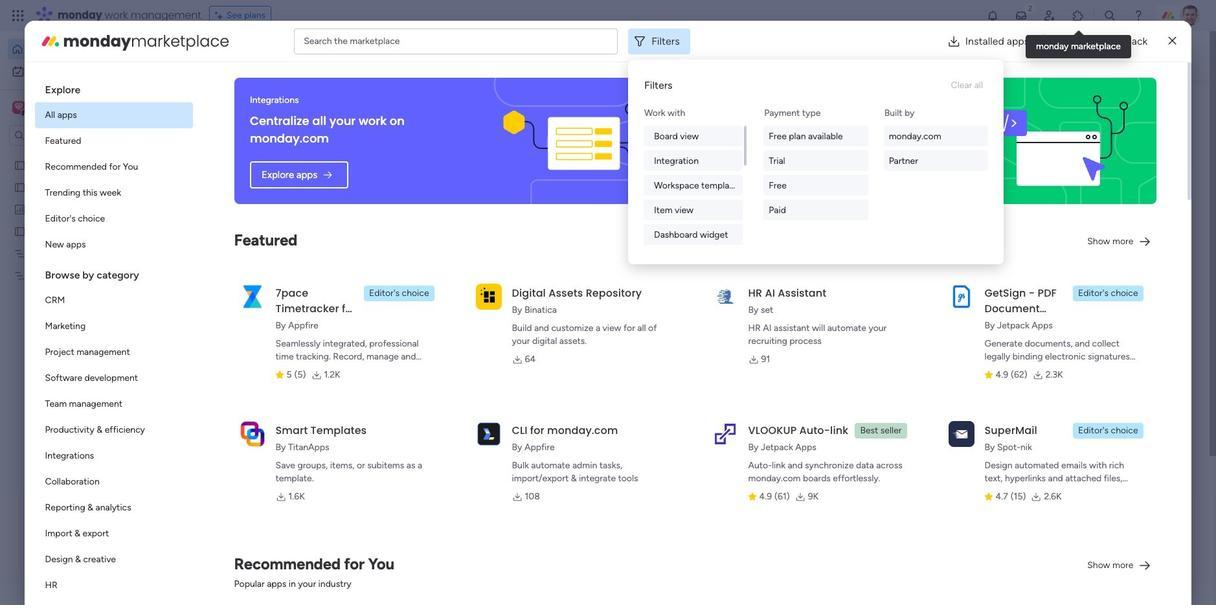 Task type: locate. For each thing, give the bounding box(es) containing it.
0 vertical spatial check circle image
[[984, 122, 992, 131]]

heading
[[35, 73, 193, 102], [35, 258, 193, 288]]

see plans image
[[215, 8, 227, 23]]

public board image
[[14, 159, 26, 171], [14, 181, 26, 193]]

component image
[[713, 257, 724, 269], [255, 416, 267, 427]]

check circle image
[[984, 122, 992, 131], [984, 138, 992, 148]]

list box
[[35, 73, 193, 605], [0, 151, 165, 461]]

public board image
[[14, 225, 26, 237], [255, 237, 270, 251]]

2 circle o image from the top
[[984, 171, 992, 181]]

banner logo image
[[502, 78, 670, 204], [974, 78, 1142, 204]]

1 horizontal spatial dapulse x slim image
[[1169, 33, 1177, 49]]

1 vertical spatial check circle image
[[984, 138, 992, 148]]

0 horizontal spatial terry turtle image
[[270, 580, 295, 605]]

public dashboard image
[[713, 237, 727, 251]]

app logo image
[[239, 284, 265, 310], [476, 284, 502, 310], [713, 284, 738, 310], [949, 284, 975, 310], [239, 421, 265, 447], [476, 421, 502, 447], [713, 421, 738, 447], [949, 421, 975, 447]]

0 vertical spatial dapulse x slim image
[[1169, 33, 1177, 49]]

0 horizontal spatial component image
[[255, 416, 267, 427]]

1 vertical spatial circle o image
[[984, 171, 992, 181]]

templates image image
[[976, 261, 1147, 350]]

2 heading from the top
[[35, 258, 193, 288]]

0 vertical spatial monday marketplace image
[[1072, 9, 1085, 22]]

Search in workspace field
[[27, 128, 108, 143]]

1 vertical spatial dapulse x slim image
[[1139, 94, 1155, 110]]

1 check circle image from the top
[[984, 122, 992, 131]]

1 vertical spatial heading
[[35, 258, 193, 288]]

invite members image
[[1044, 9, 1057, 22]]

1 heading from the top
[[35, 73, 193, 102]]

1 horizontal spatial public board image
[[255, 237, 270, 251]]

option
[[8, 39, 157, 60], [8, 61, 157, 82], [35, 102, 193, 128], [35, 128, 193, 154], [0, 153, 165, 156], [35, 154, 193, 180], [35, 180, 193, 206], [35, 206, 193, 232], [35, 232, 193, 258], [35, 288, 193, 314], [35, 314, 193, 340], [35, 340, 193, 365], [35, 365, 193, 391], [35, 391, 193, 417], [35, 417, 193, 443], [35, 443, 193, 469], [35, 469, 193, 495], [35, 495, 193, 521], [35, 521, 193, 547], [35, 547, 193, 573], [35, 573, 193, 599]]

workspace selection element
[[12, 100, 108, 117]]

0 vertical spatial terry turtle image
[[1181, 5, 1201, 26]]

public dashboard image
[[14, 203, 26, 215]]

1 banner logo image from the left
[[502, 78, 670, 204]]

monday marketplace image
[[1072, 9, 1085, 22], [40, 31, 61, 52]]

dapulse x slim image
[[1169, 33, 1177, 49], [1139, 94, 1155, 110]]

select product image
[[12, 9, 25, 22]]

circle o image
[[984, 155, 992, 164], [984, 171, 992, 181]]

0 horizontal spatial banner logo image
[[502, 78, 670, 204]]

terry turtle image
[[1181, 5, 1201, 26], [270, 580, 295, 605]]

0 vertical spatial circle o image
[[984, 155, 992, 164]]

0 horizontal spatial monday marketplace image
[[40, 31, 61, 52]]

1 vertical spatial public board image
[[14, 181, 26, 193]]

1 horizontal spatial banner logo image
[[974, 78, 1142, 204]]

0 vertical spatial heading
[[35, 73, 193, 102]]

1 vertical spatial terry turtle image
[[270, 580, 295, 605]]

0 vertical spatial public board image
[[14, 159, 26, 171]]

1 horizontal spatial component image
[[713, 257, 724, 269]]



Task type: vqa. For each thing, say whether or not it's contained in the screenshot.
the v2 user feedback icon
yes



Task type: describe. For each thing, give the bounding box(es) containing it.
add to favorites image
[[669, 237, 682, 250]]

1 circle o image from the top
[[984, 155, 992, 164]]

1 vertical spatial monday marketplace image
[[40, 31, 61, 52]]

v2 user feedback image
[[975, 48, 984, 63]]

2 check circle image from the top
[[984, 138, 992, 148]]

1 horizontal spatial monday marketplace image
[[1072, 9, 1085, 22]]

1 public board image from the top
[[14, 159, 26, 171]]

search everything image
[[1104, 9, 1117, 22]]

0 horizontal spatial dapulse x slim image
[[1139, 94, 1155, 110]]

1 vertical spatial component image
[[255, 416, 267, 427]]

public board image inside quick search results list box
[[255, 237, 270, 251]]

0 vertical spatial component image
[[713, 257, 724, 269]]

update feed image
[[1015, 9, 1028, 22]]

help image
[[1133, 9, 1146, 22]]

0 horizontal spatial public board image
[[14, 225, 26, 237]]

getting started element
[[964, 472, 1159, 524]]

quick search results list box
[[239, 121, 933, 452]]

close recently visited image
[[239, 106, 255, 121]]

workspace image
[[12, 100, 25, 115]]

notifications image
[[987, 9, 1000, 22]]

workspace image
[[14, 100, 23, 115]]

v2 bolt switch image
[[1076, 48, 1083, 63]]

2 banner logo image from the left
[[974, 78, 1142, 204]]

2 image
[[1025, 1, 1037, 15]]

2 public board image from the top
[[14, 181, 26, 193]]

1 horizontal spatial terry turtle image
[[1181, 5, 1201, 26]]



